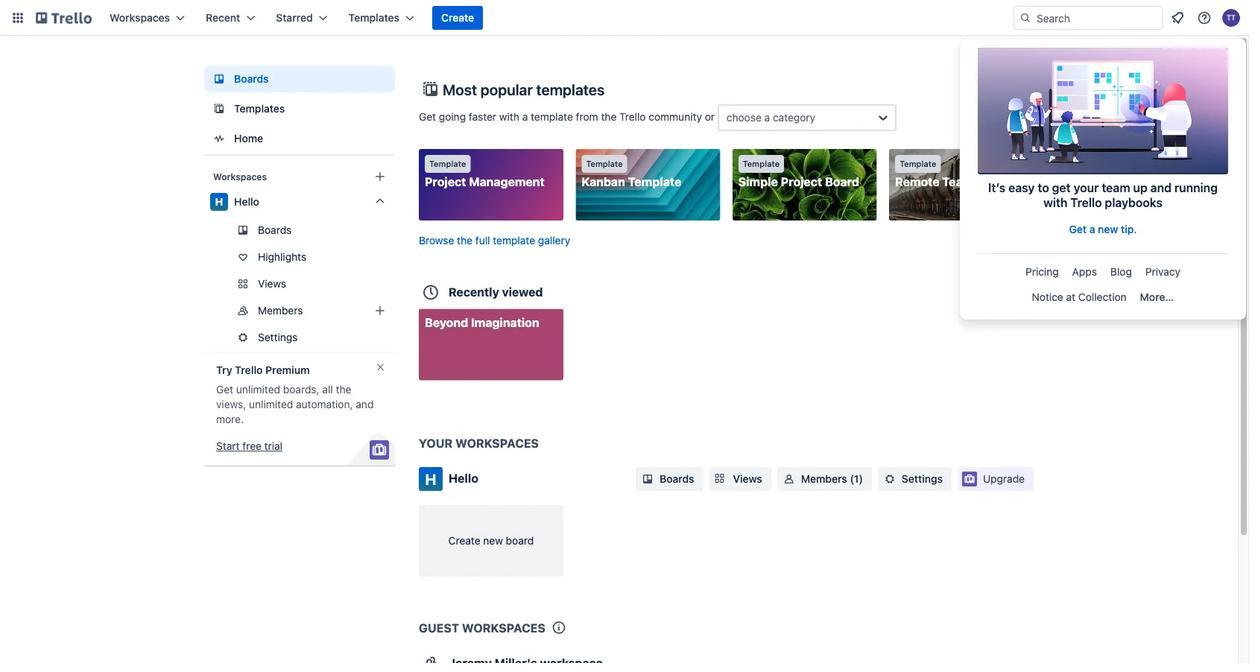 Task type: locate. For each thing, give the bounding box(es) containing it.
beyond imagination
[[425, 315, 540, 330]]

1 vertical spatial hello
[[449, 472, 479, 486]]

sm image inside boards link
[[641, 472, 656, 487]]

running
[[1175, 181, 1219, 195]]

at
[[1067, 291, 1076, 304]]

0 vertical spatial views link
[[204, 272, 395, 296]]

choose
[[727, 111, 762, 124]]

home
[[234, 132, 263, 145]]

upgrade button
[[958, 468, 1034, 491]]

1 vertical spatial templates
[[234, 103, 285, 115]]

0 vertical spatial with
[[500, 111, 520, 123]]

get down it's easy to get your team up and running with trello playbooks
[[1070, 223, 1087, 236]]

trello left community
[[620, 111, 646, 123]]

template right kanban
[[628, 175, 682, 189]]

1 horizontal spatial sm image
[[782, 472, 797, 487]]

members for members (1)
[[802, 473, 848, 485]]

upgrade
[[984, 473, 1025, 485]]

notice at collection
[[1033, 291, 1127, 304]]

back to home image
[[36, 6, 92, 30]]

settings link
[[204, 326, 395, 350], [878, 468, 952, 491]]

0 notifications image
[[1169, 9, 1187, 27]]

0 horizontal spatial hello
[[234, 196, 259, 208]]

up
[[1134, 181, 1148, 195]]

1 sm image from the left
[[641, 472, 656, 487]]

blog
[[1111, 266, 1133, 278]]

views link
[[204, 272, 395, 296], [710, 468, 772, 491]]

templates up home on the left top
[[234, 103, 285, 115]]

settings link right (1)
[[878, 468, 952, 491]]

1 horizontal spatial h
[[425, 471, 437, 488]]

h
[[215, 196, 223, 208], [425, 471, 437, 488]]

0 horizontal spatial get
[[216, 384, 233, 396]]

1 vertical spatial members
[[802, 473, 848, 485]]

0 vertical spatial views
[[258, 278, 286, 290]]

get inside try trello premium get unlimited boards, all the views, unlimited automation, and more.
[[216, 384, 233, 396]]

create for create new board
[[449, 535, 481, 547]]

0 horizontal spatial sm image
[[641, 472, 656, 487]]

template inside template remote team hub
[[900, 159, 937, 169]]

workspaces button
[[101, 6, 194, 30]]

0 vertical spatial h
[[215, 196, 223, 208]]

project up browse
[[425, 175, 467, 189]]

automation,
[[296, 399, 353, 411]]

(1)
[[851, 473, 864, 485]]

members down highlights
[[258, 305, 303, 317]]

2 vertical spatial the
[[336, 384, 352, 396]]

get inside button
[[1070, 223, 1087, 236]]

1 horizontal spatial settings
[[902, 473, 943, 485]]

project
[[425, 175, 467, 189], [781, 175, 823, 189]]

0 horizontal spatial workspaces
[[110, 12, 170, 24]]

2 vertical spatial trello
[[235, 364, 263, 377]]

template for simple
[[743, 159, 780, 169]]

1 horizontal spatial templates
[[349, 12, 400, 24]]

the for get going faster with a template from the trello community or
[[601, 111, 617, 123]]

a inside button
[[1090, 223, 1096, 236]]

0 vertical spatial settings link
[[204, 326, 395, 350]]

the inside try trello premium get unlimited boards, all the views, unlimited automation, and more.
[[336, 384, 352, 396]]

settings right sm icon
[[902, 473, 943, 485]]

blog link
[[1105, 260, 1139, 284]]

workspaces for guest workspaces
[[462, 621, 546, 635]]

hello down home on the left top
[[234, 196, 259, 208]]

a right "choose"
[[765, 111, 771, 124]]

1 vertical spatial template
[[493, 234, 536, 246]]

open information menu image
[[1198, 10, 1213, 25]]

templates
[[349, 12, 400, 24], [234, 103, 285, 115]]

1 horizontal spatial hello
[[449, 472, 479, 486]]

more.
[[216, 414, 244, 426]]

workspaces inside "popup button"
[[110, 12, 170, 24]]

template up remote
[[900, 159, 937, 169]]

1 horizontal spatial get
[[419, 111, 436, 123]]

and right up
[[1151, 181, 1172, 195]]

1 horizontal spatial workspaces
[[213, 172, 267, 182]]

1 vertical spatial with
[[1044, 196, 1068, 210]]

2 vertical spatial boards
[[660, 473, 695, 485]]

going
[[439, 111, 466, 123]]

settings link down members link
[[204, 326, 395, 350]]

trello inside it's easy to get your team up and running with trello playbooks
[[1071, 196, 1103, 210]]

unlimited
[[236, 384, 280, 396], [249, 399, 293, 411]]

2 horizontal spatial trello
[[1071, 196, 1103, 210]]

template up kanban
[[586, 159, 623, 169]]

0 horizontal spatial members
[[258, 305, 303, 317]]

1 vertical spatial create
[[449, 535, 481, 547]]

0 vertical spatial trello
[[620, 111, 646, 123]]

highlights
[[258, 251, 307, 263]]

with right faster
[[500, 111, 520, 123]]

unlimited up views,
[[236, 384, 280, 396]]

create up most
[[442, 12, 474, 24]]

0 vertical spatial new
[[1099, 223, 1119, 236]]

0 horizontal spatial project
[[425, 175, 467, 189]]

0 vertical spatial and
[[1151, 181, 1172, 195]]

premium
[[266, 364, 310, 377]]

template for remote
[[900, 159, 937, 169]]

0 vertical spatial templates
[[349, 12, 400, 24]]

0 vertical spatial the
[[601, 111, 617, 123]]

0 horizontal spatial settings
[[258, 331, 298, 344]]

2 horizontal spatial the
[[601, 111, 617, 123]]

a down it's easy to get your team up and running with trello playbooks
[[1090, 223, 1096, 236]]

0 vertical spatial members
[[258, 305, 303, 317]]

template inside template project management
[[430, 159, 466, 169]]

1 vertical spatial boards link
[[204, 219, 395, 242]]

pricing
[[1026, 266, 1059, 278]]

a down most popular templates
[[523, 111, 528, 123]]

h down "your"
[[425, 471, 437, 488]]

0 vertical spatial get
[[419, 111, 436, 123]]

recently viewed
[[449, 285, 543, 299]]

and right automation,
[[356, 399, 374, 411]]

trello right try
[[235, 364, 263, 377]]

sm image
[[641, 472, 656, 487], [782, 472, 797, 487]]

members for members
[[258, 305, 303, 317]]

get up views,
[[216, 384, 233, 396]]

trello down your
[[1071, 196, 1103, 210]]

template
[[430, 159, 466, 169], [586, 159, 623, 169], [743, 159, 780, 169], [900, 159, 937, 169], [628, 175, 682, 189]]

try trello premium get unlimited boards, all the views, unlimited automation, and more.
[[216, 364, 374, 426]]

1 horizontal spatial members
[[802, 473, 848, 485]]

unlimited down boards,
[[249, 399, 293, 411]]

template kanban template
[[582, 159, 682, 189]]

0 vertical spatial create
[[442, 12, 474, 24]]

0 horizontal spatial new
[[484, 535, 503, 547]]

1 horizontal spatial a
[[765, 111, 771, 124]]

0 vertical spatial workspaces
[[110, 12, 170, 24]]

1 vertical spatial trello
[[1071, 196, 1103, 210]]

project left board
[[781, 175, 823, 189]]

collection
[[1079, 291, 1127, 304]]

the right from
[[601, 111, 617, 123]]

2 horizontal spatial get
[[1070, 223, 1087, 236]]

with inside it's easy to get your team up and running with trello playbooks
[[1044, 196, 1068, 210]]

1 horizontal spatial settings link
[[878, 468, 952, 491]]

template down templates
[[531, 111, 573, 123]]

template up simple
[[743, 159, 780, 169]]

1 vertical spatial workspaces
[[462, 621, 546, 635]]

new left tip.
[[1099, 223, 1119, 236]]

boards
[[234, 73, 269, 85], [258, 224, 292, 236], [660, 473, 695, 485]]

template inside template simple project board
[[743, 159, 780, 169]]

1 project from the left
[[425, 175, 467, 189]]

template
[[531, 111, 573, 123], [493, 234, 536, 246]]

0 vertical spatial template
[[531, 111, 573, 123]]

browse
[[419, 234, 454, 246]]

hello down your workspaces
[[449, 472, 479, 486]]

views
[[258, 278, 286, 290], [734, 473, 763, 485]]

1 horizontal spatial and
[[1151, 181, 1172, 195]]

starred
[[276, 12, 313, 24]]

0 horizontal spatial trello
[[235, 364, 263, 377]]

template down going
[[430, 159, 466, 169]]

0 vertical spatial settings
[[258, 331, 298, 344]]

create
[[442, 12, 474, 24], [449, 535, 481, 547]]

create new board
[[449, 535, 534, 547]]

0 horizontal spatial and
[[356, 399, 374, 411]]

Search field
[[1032, 7, 1163, 29]]

beyond imagination link
[[419, 309, 564, 381]]

2 project from the left
[[781, 175, 823, 189]]

1 vertical spatial workspaces
[[213, 172, 267, 182]]

0 vertical spatial hello
[[234, 196, 259, 208]]

get
[[1053, 181, 1071, 195]]

or
[[705, 111, 715, 123]]

get for get going faster with a template from the trello community or
[[419, 111, 436, 123]]

add image
[[371, 302, 389, 320]]

0 horizontal spatial views
[[258, 278, 286, 290]]

2 vertical spatial boards link
[[636, 468, 704, 491]]

templates right starred "popup button"
[[349, 12, 400, 24]]

most
[[443, 81, 477, 98]]

members
[[258, 305, 303, 317], [802, 473, 848, 485]]

workspaces
[[456, 437, 539, 451], [462, 621, 546, 635]]

1 horizontal spatial views link
[[710, 468, 772, 491]]

0 vertical spatial workspaces
[[456, 437, 539, 451]]

1 vertical spatial boards
[[258, 224, 292, 236]]

create for create
[[442, 12, 474, 24]]

1 vertical spatial the
[[457, 234, 473, 246]]

workspaces right "your"
[[456, 437, 539, 451]]

1 horizontal spatial new
[[1099, 223, 1119, 236]]

template right full
[[493, 234, 536, 246]]

0 horizontal spatial with
[[500, 111, 520, 123]]

1 vertical spatial unlimited
[[249, 399, 293, 411]]

with down get
[[1044, 196, 1068, 210]]

kanban
[[582, 175, 626, 189]]

with
[[500, 111, 520, 123], [1044, 196, 1068, 210]]

1 horizontal spatial with
[[1044, 196, 1068, 210]]

it's easy to get your team up and running with trello playbooks link
[[978, 48, 1229, 216]]

new left board
[[484, 535, 503, 547]]

the
[[601, 111, 617, 123], [457, 234, 473, 246], [336, 384, 352, 396]]

start
[[216, 440, 240, 453]]

boards link
[[204, 66, 395, 92], [204, 219, 395, 242], [636, 468, 704, 491]]

get left going
[[419, 111, 436, 123]]

try
[[216, 364, 232, 377]]

new
[[1099, 223, 1119, 236], [484, 535, 503, 547]]

choose a category
[[727, 111, 816, 124]]

gallery
[[538, 234, 571, 246]]

create left board
[[449, 535, 481, 547]]

1 vertical spatial and
[[356, 399, 374, 411]]

boards for highlights
[[258, 224, 292, 236]]

and
[[1151, 181, 1172, 195], [356, 399, 374, 411]]

h down home 'image'
[[215, 196, 223, 208]]

tip.
[[1122, 223, 1138, 236]]

boards,
[[283, 384, 320, 396]]

pricing link
[[1020, 260, 1065, 284]]

boards for views
[[660, 473, 695, 485]]

1 horizontal spatial project
[[781, 175, 823, 189]]

members left (1)
[[802, 473, 848, 485]]

trello inside try trello premium get unlimited boards, all the views, unlimited automation, and more.
[[235, 364, 263, 377]]

1 vertical spatial settings
[[902, 473, 943, 485]]

create inside button
[[442, 12, 474, 24]]

easy
[[1009, 181, 1035, 195]]

trello
[[620, 111, 646, 123], [1071, 196, 1103, 210], [235, 364, 263, 377]]

0 horizontal spatial the
[[336, 384, 352, 396]]

the right all
[[336, 384, 352, 396]]

1 horizontal spatial views
[[734, 473, 763, 485]]

guest
[[419, 621, 459, 635]]

workspaces right guest
[[462, 621, 546, 635]]

settings up premium
[[258, 331, 298, 344]]

1 vertical spatial get
[[1070, 223, 1087, 236]]

get
[[419, 111, 436, 123], [1070, 223, 1087, 236], [216, 384, 233, 396]]

2 vertical spatial get
[[216, 384, 233, 396]]

the left full
[[457, 234, 473, 246]]

views for views link to the bottom
[[734, 473, 763, 485]]

2 horizontal spatial a
[[1090, 223, 1096, 236]]

1 vertical spatial views
[[734, 473, 763, 485]]

trial
[[265, 440, 283, 453]]



Task type: describe. For each thing, give the bounding box(es) containing it.
privacy link
[[1140, 260, 1187, 284]]

board
[[826, 175, 860, 189]]

template for kanban
[[586, 159, 623, 169]]

templates button
[[340, 6, 424, 30]]

views for the left views link
[[258, 278, 286, 290]]

1 vertical spatial views link
[[710, 468, 772, 491]]

start free trial
[[216, 440, 283, 453]]

1 vertical spatial h
[[425, 471, 437, 488]]

members link
[[204, 299, 395, 323]]

free
[[243, 440, 262, 453]]

simple
[[739, 175, 778, 189]]

primary element
[[0, 0, 1250, 36]]

recent
[[206, 12, 240, 24]]

recent button
[[197, 6, 264, 30]]

a for choose a category
[[765, 111, 771, 124]]

management
[[469, 175, 545, 189]]

sm image
[[883, 472, 898, 487]]

template board image
[[210, 100, 228, 118]]

project inside template simple project board
[[781, 175, 823, 189]]

0 vertical spatial unlimited
[[236, 384, 280, 396]]

0 horizontal spatial a
[[523, 111, 528, 123]]

1 horizontal spatial the
[[457, 234, 473, 246]]

home link
[[204, 125, 395, 152]]

and inside it's easy to get your team up and running with trello playbooks
[[1151, 181, 1172, 195]]

category
[[773, 111, 816, 124]]

recently
[[449, 285, 500, 299]]

1 vertical spatial settings link
[[878, 468, 952, 491]]

team
[[1102, 181, 1131, 195]]

templates inside dropdown button
[[349, 12, 400, 24]]

get for get a new tip.
[[1070, 223, 1087, 236]]

beyond
[[425, 315, 468, 330]]

templates link
[[204, 95, 395, 122]]

get a new tip. button
[[978, 218, 1229, 242]]

it's easy to get your team up and running with trello playbooks
[[989, 181, 1219, 210]]

viewed
[[502, 285, 543, 299]]

templates
[[537, 81, 605, 98]]

search image
[[1020, 12, 1032, 24]]

highlights link
[[204, 245, 395, 269]]

from
[[576, 111, 599, 123]]

views,
[[216, 399, 246, 411]]

full
[[476, 234, 490, 246]]

start free trial button
[[216, 439, 283, 454]]

the for try trello premium get unlimited boards, all the views, unlimited automation, and more.
[[336, 384, 352, 396]]

template for project
[[430, 159, 466, 169]]

new inside button
[[1099, 223, 1119, 236]]

members (1)
[[802, 473, 864, 485]]

0 horizontal spatial h
[[215, 196, 223, 208]]

imagination
[[471, 315, 540, 330]]

and inside try trello premium get unlimited boards, all the views, unlimited automation, and more.
[[356, 399, 374, 411]]

browse the full template gallery link
[[419, 234, 571, 246]]

your workspaces
[[419, 437, 539, 451]]

0 horizontal spatial templates
[[234, 103, 285, 115]]

workspaces for your workspaces
[[456, 437, 539, 451]]

notice
[[1033, 291, 1064, 304]]

remote
[[896, 175, 940, 189]]

2 sm image from the left
[[782, 472, 797, 487]]

0 vertical spatial boards link
[[204, 66, 395, 92]]

guest workspaces
[[419, 621, 546, 635]]

0 horizontal spatial views link
[[204, 272, 395, 296]]

get a new tip.
[[1070, 223, 1138, 236]]

boards link for highlights
[[204, 219, 395, 242]]

community
[[649, 111, 702, 123]]

terry turtle (terryturtle) image
[[1223, 9, 1241, 27]]

1 vertical spatial new
[[484, 535, 503, 547]]

apps
[[1073, 266, 1098, 278]]

boards link for views
[[636, 468, 704, 491]]

template remote team hub
[[896, 159, 1001, 189]]

playbooks
[[1106, 196, 1163, 210]]

get going faster with a template from the trello community or
[[419, 111, 718, 123]]

to
[[1038, 181, 1050, 195]]

a for get a new tip.
[[1090, 223, 1096, 236]]

all
[[322, 384, 333, 396]]

home image
[[210, 130, 228, 148]]

faster
[[469, 111, 497, 123]]

create button
[[433, 6, 483, 30]]

it's
[[989, 181, 1006, 195]]

1 horizontal spatial trello
[[620, 111, 646, 123]]

notice at collection link
[[1027, 286, 1133, 309]]

more… button
[[1135, 286, 1181, 309]]

popular
[[481, 81, 533, 98]]

create a workspace image
[[371, 168, 389, 186]]

your
[[419, 437, 453, 451]]

more…
[[1141, 291, 1175, 304]]

starred button
[[267, 6, 337, 30]]

hub
[[977, 175, 1001, 189]]

board
[[506, 535, 534, 547]]

team
[[943, 175, 974, 189]]

template project management
[[425, 159, 545, 189]]

0 horizontal spatial settings link
[[204, 326, 395, 350]]

template simple project board
[[739, 159, 860, 189]]

0 vertical spatial boards
[[234, 73, 269, 85]]

your
[[1074, 181, 1100, 195]]

board image
[[210, 70, 228, 88]]

privacy
[[1146, 266, 1181, 278]]

project inside template project management
[[425, 175, 467, 189]]

browse the full template gallery
[[419, 234, 571, 246]]

apps link
[[1067, 260, 1104, 284]]

most popular templates
[[443, 81, 605, 98]]



Task type: vqa. For each thing, say whether or not it's contained in the screenshot.
TEMPLATE PROJECT MANAGEMENT
yes



